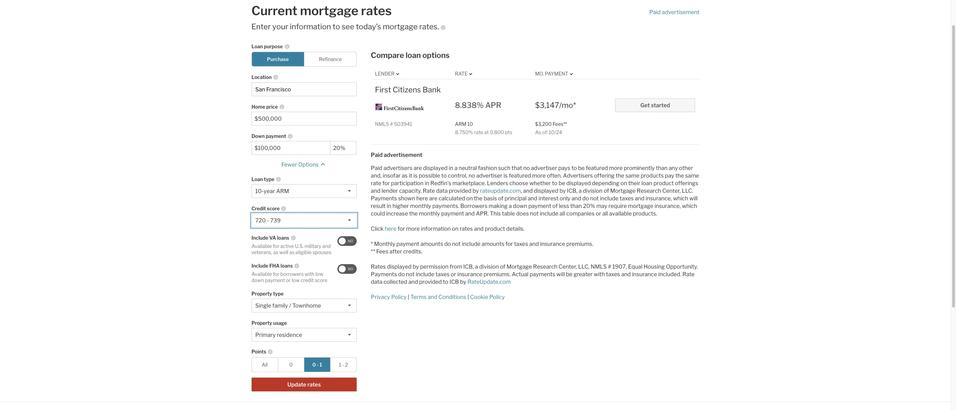Task type: vqa. For each thing, say whether or not it's contained in the screenshot.
first 0
yes



Task type: locate. For each thing, give the bounding box(es) containing it.
division inside the rates displayed by permission from icb, a division of mortgage research center, llc, nmls # 1907, equal housing opportunity. payments do not include taxes or insurance premiums. actual payments will be greater with taxes and insurance included. rate data collected and provided to icb by
[[480, 264, 499, 270]]

1 with from the left
[[305, 271, 315, 277]]

a up control,
[[455, 165, 458, 171]]

0 horizontal spatial here
[[385, 226, 397, 232]]

rate button
[[455, 70, 474, 77]]

0 horizontal spatial rate
[[371, 180, 381, 187]]

0 vertical spatial rate
[[474, 129, 483, 135]]

credits.
[[403, 248, 422, 255]]

0 vertical spatial center,
[[663, 188, 681, 194]]

2 include from the top
[[252, 263, 268, 269]]

1 property from the top
[[252, 291, 272, 297]]

in inside , and displayed by icb, a division of mortgage research center, llc. payments shown here are calculated on the basis of principal and interest only and do not include taxes and insurance, which will result in higher monthly payments. borrowers making a down payment of less than 20% may require mortgage insurance, which could increase the monthly payment and apr. this table does not include all companies or all available products.
[[387, 203, 392, 209]]

for up lender
[[383, 180, 390, 187]]

do down "click here for more information on rates and product details."
[[445, 241, 451, 247]]

1 vertical spatial available
[[252, 271, 272, 277]]

- inside radio
[[342, 362, 344, 368]]

and inside * monthly payment amounts do not include amounts for taxes and insurance premiums. ** fees after credits.
[[530, 241, 539, 247]]

1 vertical spatial in
[[425, 180, 429, 187]]

down up 'property type'
[[252, 277, 264, 283]]

pays
[[559, 165, 571, 171]]

*
[[371, 241, 373, 247]]

8.838 % apr
[[455, 101, 502, 110]]

a
[[455, 165, 458, 171], [579, 188, 582, 194], [509, 203, 512, 209], [475, 264, 478, 270]]

mortgage inside , and displayed by icb, a division of mortgage research center, llc. payments shown here are calculated on the basis of principal and interest only and do not include taxes and insurance, which will result in higher monthly payments. borrowers making a down payment of less than 20% may require mortgage insurance, which could increase the monthly payment and apr. this table does not include all companies or all available products.
[[611, 188, 636, 194]]

of
[[604, 188, 609, 194], [498, 195, 504, 202], [553, 203, 558, 209], [500, 264, 506, 270]]

displayed
[[423, 165, 448, 171], [567, 180, 591, 187], [534, 188, 559, 194], [387, 264, 412, 270]]

or up icb at the left of the page
[[451, 271, 456, 278]]

1 amounts from the left
[[421, 241, 443, 247]]

2 vertical spatial mortgage
[[628, 203, 654, 209]]

1 horizontal spatial provided
[[449, 188, 472, 194]]

- for 1
[[342, 362, 344, 368]]

rateupdate.com
[[468, 279, 511, 285]]

503941
[[394, 121, 412, 127]]

by inside paid advertisers are displayed in a neutral fashion such that no advertiser pays to be featured more prominently than any other and, insofar as it is possible to control, no advertiser is featured more often. advertisers offering the same products pay the same rate for participation in redfin's marketplace. lenders choose whether to be displayed depending on their loan product offerings and lender capacity. rate data provided by
[[473, 188, 479, 194]]

will inside the rates displayed by permission from icb, a division of mortgage research center, llc, nmls # 1907, equal housing opportunity. payments do not include taxes or insurance premiums. actual payments will be greater with taxes and insurance included. rate data collected and provided to icb by
[[557, 271, 565, 278]]

actual
[[512, 271, 529, 278]]

which
[[673, 195, 689, 202], [682, 203, 698, 209]]

data
[[436, 188, 448, 194], [371, 279, 383, 285]]

division inside , and displayed by icb, a division of mortgage research center, llc. payments shown here are calculated on the basis of principal and interest only and do not include taxes and insurance, which will result in higher monthly payments. borrowers making a down payment of less than 20% may require mortgage insurance, which could increase the monthly payment and apr. this table does not include all companies or all available products.
[[583, 188, 603, 194]]

2 vertical spatial do
[[398, 271, 405, 278]]

1 all from the left
[[560, 210, 566, 217]]

marketplace.
[[453, 180, 486, 187]]

1 option group from the top
[[252, 52, 357, 67]]

0 vertical spatial advertiser
[[531, 165, 557, 171]]

- inside option
[[317, 362, 319, 368]]

all down may
[[603, 210, 608, 217]]

1 same from the left
[[626, 173, 640, 179]]

higher
[[393, 203, 409, 209]]

1 horizontal spatial rate
[[455, 71, 468, 77]]

1 horizontal spatial rate
[[474, 129, 483, 135]]

0 vertical spatial do
[[583, 195, 589, 202]]

require
[[609, 203, 627, 209]]

0 vertical spatial premiums.
[[567, 241, 594, 247]]

| left terms
[[408, 294, 409, 300]]

0 horizontal spatial than
[[571, 203, 582, 209]]

10-year arm
[[255, 188, 289, 195]]

same up offerings
[[686, 173, 700, 179]]

0 vertical spatial type
[[264, 176, 275, 182]]

displayed down the advertisers
[[567, 180, 591, 187]]

as
[[402, 173, 408, 179], [273, 249, 278, 255], [290, 249, 295, 255]]

2 policy from the left
[[490, 294, 505, 300]]

1 include from the top
[[252, 235, 268, 241]]

as left well
[[273, 249, 278, 255]]

division down depending on the top of page
[[583, 188, 603, 194]]

icb, inside , and displayed by icb, a division of mortgage research center, llc. payments shown here are calculated on the basis of principal and interest only and do not include taxes and insurance, which will result in higher monthly payments. borrowers making a down payment of less than 20% may require mortgage insurance, which could increase the monthly payment and apr. this table does not include all companies or all available products.
[[567, 188, 578, 194]]

with right greater
[[594, 271, 605, 278]]

1 inside radio
[[339, 362, 341, 368]]

featured up offering
[[586, 165, 608, 171]]

rate inside button
[[455, 71, 468, 77]]

0 vertical spatial insurance,
[[646, 195, 672, 202]]

in
[[449, 165, 454, 171], [425, 180, 429, 187], [387, 203, 392, 209]]

1 vertical spatial premiums.
[[484, 271, 511, 278]]

not inside * monthly payment amounts do not include amounts for taxes and insurance premiums. ** fees after credits.
[[452, 241, 461, 247]]

1 vertical spatial property
[[252, 320, 272, 326]]

0 vertical spatial information
[[290, 22, 331, 31]]

1 0 from the left
[[290, 362, 293, 368]]

loan inside paid advertisers are displayed in a neutral fashion such that no advertiser pays to be featured more prominently than any other and, insofar as it is possible to control, no advertiser is featured more often. advertisers offering the same products pay the same rate for participation in redfin's marketplace. lenders choose whether to be displayed depending on their loan product offerings and lender capacity. rate data provided by
[[642, 180, 653, 187]]

2 property from the top
[[252, 320, 272, 326]]

1 is from the left
[[414, 173, 418, 179]]

amounts
[[421, 241, 443, 247], [482, 241, 505, 247]]

mo. payment button
[[535, 70, 575, 77]]

2 vertical spatial paid
[[371, 165, 383, 171]]

rates displayed by permission from icb, a division of mortgage research center, llc, nmls # 1907, equal housing opportunity. payments do not include taxes or insurance premiums. actual payments will be greater with taxes and insurance included. rate data collected and provided to icb by
[[371, 264, 698, 285]]

1 horizontal spatial nmls
[[591, 264, 607, 270]]

State, City, County, ZIP search field
[[252, 83, 357, 96]]

basis
[[484, 195, 497, 202]]

and right ,
[[523, 188, 533, 194]]

home price
[[252, 104, 278, 110]]

2 1 from the left
[[339, 362, 341, 368]]

information down payments.
[[421, 226, 451, 232]]

nmls # 503941
[[375, 121, 412, 127]]

for inside the available for active u.s. military and veterans, as well as eligible spouses
[[273, 243, 280, 249]]

low
[[316, 271, 324, 277], [292, 277, 300, 283]]

research
[[637, 188, 661, 194], [533, 264, 558, 270]]

payments inside , and displayed by icb, a division of mortgage research center, llc. payments shown here are calculated on the basis of principal and interest only and do not include taxes and insurance, which will result in higher monthly payments. borrowers making a down payment of less than 20% may require mortgage insurance, which could increase the monthly payment and apr. this table does not include all companies or all available products.
[[371, 195, 397, 202]]

property type element
[[252, 287, 354, 299]]

than inside , and displayed by icb, a division of mortgage research center, llc. payments shown here are calculated on the basis of principal and interest only and do not include taxes and insurance, which will result in higher monthly payments. borrowers making a down payment of less than 20% may require mortgage insurance, which could increase the monthly payment and apr. this table does not include all companies or all available products.
[[571, 203, 582, 209]]

neutral
[[459, 165, 477, 171]]

loan up "10-"
[[252, 176, 263, 182]]

data inside paid advertisers are displayed in a neutral fashion such that no advertiser pays to be featured more prominently than any other and, insofar as it is possible to control, no advertiser is featured more often. advertisers offering the same products pay the same rate for participation in redfin's marketplace. lenders choose whether to be displayed depending on their loan product offerings and lender capacity. rate data provided by
[[436, 188, 448, 194]]

here down capacity.
[[417, 195, 428, 202]]

option group containing purchase
[[252, 52, 357, 67]]

720 - 739
[[255, 217, 281, 224]]

1 horizontal spatial advertiser
[[531, 165, 557, 171]]

as inside paid advertisers are displayed in a neutral fashion such that no advertiser pays to be featured more prominently than any other and, insofar as it is possible to control, no advertiser is featured more often. advertisers offering the same products pay the same rate for participation in redfin's marketplace. lenders choose whether to be displayed depending on their loan product offerings and lender capacity. rate data provided by
[[402, 173, 408, 179]]

1 horizontal spatial here
[[417, 195, 428, 202]]

option group
[[252, 52, 357, 67], [252, 357, 357, 372]]

taxes inside * monthly payment amounts do not include amounts for taxes and insurance premiums. ** fees after credits.
[[514, 241, 528, 247]]

0 vertical spatial arm
[[455, 121, 467, 127]]

2 option group from the top
[[252, 357, 357, 372]]

rates inside button
[[308, 381, 321, 388]]

loans up 'active' in the bottom left of the page
[[277, 235, 289, 241]]

pay
[[665, 173, 675, 179]]

1 horizontal spatial all
[[603, 210, 608, 217]]

# left 503941
[[390, 121, 393, 127]]

nmls
[[375, 121, 389, 127], [591, 264, 607, 270]]

do inside * monthly payment amounts do not include amounts for taxes and insurance premiums. ** fees after credits.
[[445, 241, 451, 247]]

include for include va loans
[[252, 235, 268, 241]]

0 horizontal spatial premiums.
[[484, 271, 511, 278]]

taxes down 1907,
[[606, 271, 620, 278]]

rates
[[371, 264, 386, 270]]

property for primary residence
[[252, 320, 272, 326]]

0 horizontal spatial %
[[469, 129, 473, 135]]

property for single family / townhome
[[252, 291, 272, 297]]

loans for include va loans
[[277, 235, 289, 241]]

arm up 8.750
[[455, 121, 467, 127]]

included.
[[659, 271, 682, 278]]

option group up update rates button
[[252, 357, 357, 372]]

for down details.
[[506, 241, 513, 247]]

% down the 10
[[469, 129, 473, 135]]

8.750
[[455, 129, 469, 135]]

same up their
[[626, 173, 640, 179]]

1 - 2 radio
[[330, 357, 357, 372]]

of down the rateupdate.com
[[498, 195, 504, 202]]

loan down products
[[642, 180, 653, 187]]

1907,
[[613, 264, 627, 270]]

0 horizontal spatial with
[[305, 271, 315, 277]]

1 vertical spatial information
[[421, 226, 451, 232]]

featured
[[586, 165, 608, 171], [509, 173, 531, 179]]

0 horizontal spatial be
[[559, 180, 565, 187]]

1 horizontal spatial icb,
[[567, 188, 578, 194]]

offerings
[[675, 180, 699, 187]]

paid advertisers are displayed in a neutral fashion such that no advertiser pays to be featured more prominently than any other and, insofar as it is possible to control, no advertiser is featured more often. advertisers offering the same products pay the same rate for participation in redfin's marketplace. lenders choose whether to be displayed depending on their loan product offerings and lender capacity. rate data provided by
[[371, 165, 700, 194]]

rates right 'update'
[[308, 381, 321, 388]]

1 horizontal spatial -
[[317, 362, 319, 368]]

# inside the rates displayed by permission from icb, a division of mortgage research center, llc, nmls # 1907, equal housing opportunity. payments do not include taxes or insurance premiums. actual payments will be greater with taxes and insurance included. rate data collected and provided to icb by
[[608, 264, 612, 270]]

1 horizontal spatial center,
[[663, 188, 681, 194]]

rate down opportunity.
[[683, 271, 695, 278]]

0 up 'update'
[[290, 362, 293, 368]]

property usage element
[[252, 316, 354, 328]]

compare loan options
[[371, 51, 450, 60]]

rate inside paid advertisers are displayed in a neutral fashion such that no advertiser pays to be featured more prominently than any other and, insofar as it is possible to control, no advertiser is featured more often. advertisers offering the same products pay the same rate for participation in redfin's marketplace. lenders choose whether to be displayed depending on their loan product offerings and lender capacity. rate data provided by
[[371, 180, 381, 187]]

enter
[[252, 22, 271, 31]]

2 | from the left
[[468, 294, 469, 300]]

- up update rates button
[[317, 362, 319, 368]]

rates up today's
[[361, 3, 392, 18]]

1 vertical spatial mortgage
[[507, 264, 532, 270]]

and up spouses
[[323, 243, 331, 249]]

on left their
[[621, 180, 627, 187]]

advertisers
[[384, 165, 413, 171]]

credit
[[252, 206, 266, 211]]

here inside , and displayed by icb, a division of mortgage research center, llc. payments shown here are calculated on the basis of principal and interest only and do not include taxes and insurance, which will result in higher monthly payments. borrowers making a down payment of less than 20% may require mortgage insurance, which could increase the monthly payment and apr. this table does not include all companies or all available products.
[[417, 195, 428, 202]]

0 horizontal spatial rates
[[308, 381, 321, 388]]

advertiser up often.
[[531, 165, 557, 171]]

available down include fha loans
[[252, 271, 272, 277]]

0 horizontal spatial do
[[398, 271, 405, 278]]

1 vertical spatial data
[[371, 279, 383, 285]]

1 vertical spatial paid
[[371, 152, 383, 158]]

paid advertisement
[[650, 9, 700, 15], [371, 152, 422, 158]]

0 horizontal spatial #
[[390, 121, 393, 127]]

2 available from the top
[[252, 271, 272, 277]]

a inside the rates displayed by permission from icb, a division of mortgage research center, llc, nmls # 1907, equal housing opportunity. payments do not include taxes or insurance premiums. actual payments will be greater with taxes and insurance included. rate data collected and provided to icb by
[[475, 264, 478, 270]]

0 horizontal spatial paid advertisement
[[371, 152, 422, 158]]

for inside * monthly payment amounts do not include amounts for taxes and insurance premiums. ** fees after credits.
[[506, 241, 513, 247]]

than
[[656, 165, 668, 171], [571, 203, 582, 209]]

and inside paid advertisers are displayed in a neutral fashion such that no advertiser pays to be featured more prominently than any other and, insofar as it is possible to control, no advertiser is featured more often. advertisers offering the same products pay the same rate for participation in redfin's marketplace. lenders choose whether to be displayed depending on their loan product offerings and lender capacity. rate data provided by
[[371, 188, 381, 194]]

lenders
[[487, 180, 509, 187]]

nmls left 503941
[[375, 121, 389, 127]]

%
[[477, 101, 484, 110], [469, 129, 473, 135]]

refinance
[[319, 56, 342, 62]]

0 vertical spatial available
[[252, 243, 272, 249]]

Down payment text field
[[333, 145, 354, 151]]

1 horizontal spatial %
[[477, 101, 484, 110]]

rate down redfin's
[[423, 188, 435, 194]]

payment up credits.
[[397, 241, 419, 247]]

increase
[[386, 210, 408, 217]]

your
[[273, 22, 288, 31]]

2 horizontal spatial insurance
[[632, 271, 657, 278]]

0 horizontal spatial all
[[560, 210, 566, 217]]

credit score
[[252, 206, 280, 211]]

0 horizontal spatial insurance
[[458, 271, 483, 278]]

advertisement
[[662, 9, 700, 15], [384, 152, 422, 158]]

and inside the available for active u.s. military and veterans, as well as eligible spouses
[[323, 243, 331, 249]]

0 vertical spatial paid
[[650, 9, 661, 15]]

1 vertical spatial than
[[571, 203, 582, 209]]

1 vertical spatial center,
[[559, 264, 577, 270]]

rateupdate.com link
[[480, 188, 521, 194]]

, and displayed by icb, a division of mortgage research center, llc. payments shown here are calculated on the basis of principal and interest only and do not include taxes and insurance, which will result in higher monthly payments. borrowers making a down payment of less than 20% may require mortgage insurance, which could increase the monthly payment and apr. this table does not include all companies or all available products.
[[371, 188, 698, 217]]

in down the 'possible'
[[425, 180, 429, 187]]

2 vertical spatial rate
[[683, 271, 695, 278]]

opportunity.
[[666, 264, 698, 270]]

0 vertical spatial here
[[417, 195, 428, 202]]

division up rateupdate.com
[[480, 264, 499, 270]]

include inside * monthly payment amounts do not include amounts for taxes and insurance premiums. ** fees after credits.
[[462, 241, 481, 247]]

1 vertical spatial include
[[252, 263, 268, 269]]

option group up state, city, county, zip search box
[[252, 52, 357, 67]]

are up the 'possible'
[[414, 165, 422, 171]]

than up pay
[[656, 165, 668, 171]]

premiums. up llc,
[[567, 241, 594, 247]]

for right here link
[[398, 226, 405, 232]]

10-
[[255, 188, 264, 195]]

townhome
[[292, 303, 321, 309]]

paid
[[650, 9, 661, 15], [371, 152, 383, 158], [371, 165, 383, 171]]

0 vertical spatial option group
[[252, 52, 357, 67]]

2 all from the left
[[603, 210, 608, 217]]

1 horizontal spatial product
[[654, 180, 674, 187]]

calculated
[[439, 195, 465, 202]]

payments.
[[433, 203, 459, 209]]

mortgage up products.
[[628, 203, 654, 209]]

loan
[[406, 51, 421, 60], [642, 180, 653, 187]]

1 horizontal spatial with
[[594, 271, 605, 278]]

payments up result
[[371, 195, 397, 202]]

0 horizontal spatial or
[[286, 277, 291, 283]]

2 payments from the top
[[371, 271, 397, 278]]

provided up calculated
[[449, 188, 472, 194]]

down
[[513, 203, 528, 209], [252, 277, 264, 283]]

mortgage down their
[[611, 188, 636, 194]]

research inside , and displayed by icb, a division of mortgage research center, llc. payments shown here are calculated on the basis of principal and interest only and do not include taxes and insurance, which will result in higher monthly payments. borrowers making a down payment of less than 20% may require mortgage insurance, which could increase the monthly payment and apr. this table does not include all companies or all available products.
[[637, 188, 661, 194]]

mortgage up enter your information to see today's mortgage rates.
[[300, 3, 359, 18]]

0 vertical spatial research
[[637, 188, 661, 194]]

# left 1907,
[[608, 264, 612, 270]]

% left apr
[[477, 101, 484, 110]]

0 vertical spatial include
[[252, 235, 268, 241]]

may
[[597, 203, 608, 209]]

as left 'it'
[[402, 173, 408, 179]]

0 horizontal spatial data
[[371, 279, 383, 285]]

icb, inside the rates displayed by permission from icb, a division of mortgage research center, llc, nmls # 1907, equal housing opportunity. payments do not include taxes or insurance premiums. actual payments will be greater with taxes and insurance included. rate data collected and provided to icb by
[[464, 264, 474, 270]]

1 horizontal spatial more
[[532, 173, 546, 179]]

All radio
[[252, 357, 278, 372]]

property type
[[252, 291, 284, 297]]

payments down rates
[[371, 271, 397, 278]]

arm 10 8.750 % rate at 0.800 pts
[[455, 121, 513, 135]]

2 horizontal spatial more
[[609, 165, 623, 171]]

1 loan from the top
[[252, 44, 263, 49]]

1 horizontal spatial are
[[429, 195, 438, 202]]

other
[[679, 165, 693, 171]]

payments inside the rates displayed by permission from icb, a division of mortgage research center, llc, nmls # 1907, equal housing opportunity. payments do not include taxes or insurance premiums. actual payments will be greater with taxes and insurance included. rate data collected and provided to icb by
[[371, 271, 397, 278]]

include left va
[[252, 235, 268, 241]]

0 horizontal spatial more
[[406, 226, 420, 232]]

not up collected
[[406, 271, 415, 278]]

8.838
[[455, 101, 477, 110]]

2 loan from the top
[[252, 176, 263, 182]]

option group containing all
[[252, 357, 357, 372]]

score inside available for borrowers with low down payment or low credit score
[[315, 277, 328, 283]]

1 vertical spatial nmls
[[591, 264, 607, 270]]

residence
[[277, 332, 302, 338]]

1 1 from the left
[[320, 362, 322, 368]]

monthly down payments.
[[419, 210, 440, 217]]

1 vertical spatial on
[[467, 195, 473, 202]]

0 horizontal spatial amounts
[[421, 241, 443, 247]]

are up payments.
[[429, 195, 438, 202]]

type for family
[[273, 291, 284, 297]]

do
[[583, 195, 589, 202], [445, 241, 451, 247], [398, 271, 405, 278]]

for down fha
[[273, 271, 280, 277]]

center, left llc,
[[559, 264, 577, 270]]

type up family on the left of page
[[273, 291, 284, 297]]

premiums.
[[567, 241, 594, 247], [484, 271, 511, 278]]

to up the advertisers
[[572, 165, 577, 171]]

1 horizontal spatial same
[[686, 173, 700, 179]]

do up collected
[[398, 271, 405, 278]]

displayed up 'interest'
[[534, 188, 559, 194]]

available inside available for borrowers with low down payment or low credit score
[[252, 271, 272, 277]]

advertiser down fashion in the right of the page
[[477, 173, 503, 179]]

type up year
[[264, 176, 275, 182]]

low down "borrowers"
[[292, 277, 300, 283]]

1 policy from the left
[[391, 294, 407, 300]]

include down the veterans,
[[252, 263, 268, 269]]

icb, right from
[[464, 264, 474, 270]]

available for veterans,
[[252, 243, 272, 249]]

does
[[516, 210, 529, 217]]

1 horizontal spatial or
[[451, 271, 456, 278]]

0 radio
[[278, 357, 304, 372]]

include down permission in the left of the page
[[416, 271, 435, 278]]

Refinance radio
[[304, 52, 357, 67]]

to inside the rates displayed by permission from icb, a division of mortgage research center, llc, nmls # 1907, equal housing opportunity. payments do not include taxes or insurance premiums. actual payments will be greater with taxes and insurance included. rate data collected and provided to icb by
[[443, 279, 449, 285]]

0 for 0 - 1
[[313, 362, 316, 368]]

1 vertical spatial featured
[[509, 173, 531, 179]]

only
[[560, 195, 571, 202]]

0 horizontal spatial is
[[414, 173, 418, 179]]

2 with from the left
[[594, 271, 605, 278]]

1 vertical spatial arm
[[276, 188, 289, 195]]

do up "20%"
[[583, 195, 589, 202]]

1 vertical spatial type
[[273, 291, 284, 297]]

product inside paid advertisers are displayed in a neutral fashion such that no advertiser pays to be featured more prominently than any other and, insofar as it is possible to control, no advertiser is featured more often. advertisers offering the same products pay the same rate for participation in redfin's marketplace. lenders choose whether to be displayed depending on their loan product offerings and lender capacity. rate data provided by
[[654, 180, 674, 187]]

0 vertical spatial #
[[390, 121, 393, 127]]

not inside the rates displayed by permission from icb, a division of mortgage research center, llc, nmls # 1907, equal housing opportunity. payments do not include taxes or insurance premiums. actual payments will be greater with taxes and insurance included. rate data collected and provided to icb by
[[406, 271, 415, 278]]

1 horizontal spatial mortgage
[[383, 22, 418, 31]]

insurance down equal
[[632, 271, 657, 278]]

1 payments from the top
[[371, 195, 397, 202]]

0 up update rates button
[[313, 362, 316, 368]]

mortgage inside the rates displayed by permission from icb, a division of mortgage research center, llc, nmls # 1907, equal housing opportunity. payments do not include taxes or insurance premiums. actual payments will be greater with taxes and insurance included. rate data collected and provided to icb by
[[507, 264, 532, 270]]

interest
[[539, 195, 559, 202]]

mortgage inside , and displayed by icb, a division of mortgage research center, llc. payments shown here are calculated on the basis of principal and interest only and do not include taxes and insurance, which will result in higher monthly payments. borrowers making a down payment of less than 20% may require mortgage insurance, which could increase the monthly payment and apr. this table does not include all companies or all available products.
[[628, 203, 654, 209]]

1 available from the top
[[252, 243, 272, 249]]

advertisement inside button
[[662, 9, 700, 15]]

0 horizontal spatial 1
[[320, 362, 322, 368]]

0 vertical spatial payments
[[371, 195, 397, 202]]

and down 1907,
[[622, 271, 631, 278]]

loan type
[[252, 176, 275, 182]]

get started
[[641, 102, 670, 109]]

% inside arm 10 8.750 % rate at 0.800 pts
[[469, 129, 473, 135]]

type
[[264, 176, 275, 182], [273, 291, 284, 297]]

2 same from the left
[[686, 173, 700, 179]]

policy down rateupdate.com
[[490, 294, 505, 300]]

1 left '1 - 2' radio
[[320, 362, 322, 368]]

or inside the rates displayed by permission from icb, a division of mortgage research center, llc, nmls # 1907, equal housing opportunity. payments do not include taxes or insurance premiums. actual payments will be greater with taxes and insurance included. rate data collected and provided to icb by
[[451, 271, 456, 278]]

privacy policy link
[[371, 294, 407, 300]]

| left cookie
[[468, 294, 469, 300]]

payment down 'interest'
[[529, 203, 552, 209]]

rate left at
[[474, 129, 483, 135]]

0 horizontal spatial advertisement
[[384, 152, 422, 158]]

cookie
[[470, 294, 489, 300]]

0 - 1 radio
[[304, 357, 331, 372]]

here
[[417, 195, 428, 202], [385, 226, 397, 232]]

of inside the rates displayed by permission from icb, a division of mortgage research center, llc, nmls # 1907, equal housing opportunity. payments do not include taxes or insurance premiums. actual payments will be greater with taxes and insurance included. rate data collected and provided to icb by
[[500, 264, 506, 270]]

1 horizontal spatial will
[[690, 195, 698, 202]]

0 horizontal spatial policy
[[391, 294, 407, 300]]

be up the advertisers
[[578, 165, 585, 171]]

are inside paid advertisers are displayed in a neutral fashion such that no advertiser pays to be featured more prominently than any other and, insofar as it is possible to control, no advertiser is featured more often. advertisers offering the same products pay the same rate for participation in redfin's marketplace. lenders choose whether to be displayed depending on their loan product offerings and lender capacity. rate data provided by
[[414, 165, 422, 171]]

insurance up 'payments'
[[540, 241, 565, 247]]

0 horizontal spatial division
[[480, 264, 499, 270]]

will down llc.
[[690, 195, 698, 202]]

/mo*
[[559, 101, 576, 110]]

include up from
[[462, 241, 481, 247]]

than inside paid advertisers are displayed in a neutral fashion such that no advertiser pays to be featured more prominently than any other and, insofar as it is possible to control, no advertiser is featured more often. advertisers offering the same products pay the same rate for participation in redfin's marketplace. lenders choose whether to be displayed depending on their loan product offerings and lender capacity. rate data provided by
[[656, 165, 668, 171]]

options
[[423, 51, 450, 60]]

1 vertical spatial rate
[[423, 188, 435, 194]]

property up primary
[[252, 320, 272, 326]]

option group for loan purpose
[[252, 52, 357, 67]]

payment down fha
[[265, 277, 285, 283]]

policy down collected
[[391, 294, 407, 300]]

0 vertical spatial which
[[673, 195, 689, 202]]

1 vertical spatial icb,
[[464, 264, 474, 270]]

lender
[[382, 188, 398, 194]]

2 vertical spatial be
[[566, 271, 573, 278]]

privacy
[[371, 294, 390, 300]]

than up companies
[[571, 203, 582, 209]]

by up only
[[560, 188, 566, 194]]

paid inside paid advertisers are displayed in a neutral fashion such that no advertiser pays to be featured more prominently than any other and, insofar as it is possible to control, no advertiser is featured more often. advertisers offering the same products pay the same rate for participation in redfin's marketplace. lenders choose whether to be displayed depending on their loan product offerings and lender capacity. rate data provided by
[[371, 165, 383, 171]]

0 horizontal spatial mortgage
[[507, 264, 532, 270]]

more up the 'whether'
[[532, 173, 546, 179]]

available inside the available for active u.s. military and veterans, as well as eligible spouses
[[252, 243, 272, 249]]

1 horizontal spatial 0
[[313, 362, 316, 368]]

0 vertical spatial are
[[414, 165, 422, 171]]

2 0 from the left
[[313, 362, 316, 368]]

- left 2
[[342, 362, 344, 368]]



Task type: describe. For each thing, give the bounding box(es) containing it.
making
[[489, 203, 508, 209]]

payment inside * monthly payment amounts do not include amounts for taxes and insurance premiums. ** fees after credits.
[[397, 241, 419, 247]]

lender
[[375, 71, 395, 77]]

fashion
[[478, 165, 497, 171]]

0 vertical spatial %
[[477, 101, 484, 110]]

fha
[[269, 263, 280, 269]]

that
[[512, 165, 522, 171]]

permission
[[420, 264, 449, 270]]

**
[[371, 248, 375, 255]]

loans for include fha loans
[[281, 263, 293, 269]]

pts
[[505, 129, 513, 135]]

or inside available for borrowers with low down payment or low credit score
[[286, 277, 291, 283]]

premiums. inside the rates displayed by permission from icb, a division of mortgage research center, llc, nmls # 1907, equal housing opportunity. payments do not include taxes or insurance premiums. actual payments will be greater with taxes and insurance included. rate data collected and provided to icb by
[[484, 271, 511, 278]]

payment down payments.
[[441, 210, 464, 217]]

displayed inside the rates displayed by permission from icb, a division of mortgage research center, llc, nmls # 1907, equal housing opportunity. payments do not include taxes or insurance premiums. actual payments will be greater with taxes and insurance included. rate data collected and provided to icb by
[[387, 264, 412, 270]]

739
[[270, 217, 281, 224]]

1 horizontal spatial no
[[524, 165, 530, 171]]

fees
[[376, 248, 389, 255]]

1 horizontal spatial information
[[421, 226, 451, 232]]

update rates
[[288, 381, 321, 388]]

a down the advertisers
[[579, 188, 582, 194]]

at
[[485, 129, 489, 135]]

1 | from the left
[[408, 294, 409, 300]]

less
[[559, 203, 569, 209]]

and down apr.
[[474, 226, 484, 232]]

0 horizontal spatial no
[[469, 173, 475, 179]]

0 horizontal spatial information
[[290, 22, 331, 31]]

rates.
[[420, 22, 439, 31]]

$3,200
[[535, 121, 552, 127]]

a up table
[[509, 203, 512, 209]]

purpose
[[264, 44, 283, 49]]

premiums. inside * monthly payment amounts do not include amounts for taxes and insurance premiums. ** fees after credits.
[[567, 241, 594, 247]]

a inside paid advertisers are displayed in a neutral fashion such that no advertiser pays to be featured more prominently than any other and, insofar as it is possible to control, no advertiser is featured more often. advertisers offering the same products pay the same rate for participation in redfin's marketplace. lenders choose whether to be displayed depending on their loan product offerings and lender capacity. rate data provided by
[[455, 165, 458, 171]]

fewer
[[282, 161, 297, 168]]

or inside , and displayed by icb, a division of mortgage research center, llc. payments shown here are calculated on the basis of principal and interest only and do not include taxes and insurance, which will result in higher monthly payments. borrowers making a down payment of less than 20% may require mortgage insurance, which could increase the monthly payment and apr. this table does not include all companies or all available products.
[[596, 210, 602, 217]]

2 amounts from the left
[[482, 241, 505, 247]]

as
[[535, 129, 541, 135]]

loan for loan type
[[252, 176, 263, 182]]

include inside the rates displayed by permission from icb, a division of mortgage research center, llc, nmls # 1907, equal housing opportunity. payments do not include taxes or insurance premiums. actual payments will be greater with taxes and insurance included. rate data collected and provided to icb by
[[416, 271, 435, 278]]

mo. payment
[[535, 71, 569, 77]]

displayed inside , and displayed by icb, a division of mortgage research center, llc. payments shown here are calculated on the basis of principal and interest only and do not include taxes and insurance, which will result in higher monthly payments. borrowers making a down payment of less than 20% may require mortgage insurance, which could increase the monthly payment and apr. this table does not include all companies or all available products.
[[534, 188, 559, 194]]

monthly
[[374, 241, 396, 247]]

- for 0
[[317, 362, 319, 368]]

0 vertical spatial monthly
[[410, 203, 431, 209]]

insofar
[[383, 173, 401, 179]]

first
[[375, 85, 391, 94]]

mo.
[[535, 71, 544, 77]]

provided inside the rates displayed by permission from icb, a division of mortgage research center, llc, nmls # 1907, equal housing opportunity. payments do not include taxes or insurance premiums. actual payments will be greater with taxes and insurance included. rate data collected and provided to icb by
[[419, 279, 442, 285]]

options
[[299, 161, 319, 168]]

available for active u.s. military and veterans, as well as eligible spouses
[[252, 243, 332, 255]]

year
[[264, 188, 275, 195]]

taxes inside , and displayed by icb, a division of mortgage research center, llc. payments shown here are calculated on the basis of principal and interest only and do not include taxes and insurance, which will result in higher monthly payments. borrowers making a down payment of less than 20% may require mortgage insurance, which could increase the monthly payment and apr. this table does not include all companies or all available products.
[[620, 195, 634, 202]]

0 horizontal spatial mortgage
[[300, 3, 359, 18]]

and up terms
[[409, 279, 418, 285]]

0 vertical spatial in
[[449, 165, 454, 171]]

on inside paid advertisers are displayed in a neutral fashion such that no advertiser pays to be featured more prominently than any other and, insofar as it is possible to control, no advertiser is featured more often. advertisers offering the same products pay the same rate for participation in redfin's marketplace. lenders choose whether to be displayed depending on their loan product offerings and lender capacity. rate data provided by
[[621, 180, 627, 187]]

option group for points
[[252, 357, 357, 372]]

paid inside button
[[650, 9, 661, 15]]

possible
[[419, 173, 440, 179]]

1 vertical spatial monthly
[[419, 210, 440, 217]]

rate inside arm 10 8.750 % rate at 0.800 pts
[[474, 129, 483, 135]]

2 horizontal spatial be
[[578, 165, 585, 171]]

2 horizontal spatial rates
[[460, 226, 473, 232]]

click
[[371, 226, 384, 232]]

apr.
[[476, 210, 489, 217]]

1 inside option
[[320, 362, 322, 368]]

10/24
[[549, 129, 562, 135]]

of down depending on the top of page
[[604, 188, 609, 194]]

1 vertical spatial which
[[682, 203, 698, 209]]

by right icb at the left of the page
[[460, 279, 467, 285]]

icb
[[450, 279, 459, 285]]

products
[[641, 173, 664, 179]]

the up borrowers
[[474, 195, 483, 202]]

1 horizontal spatial paid advertisement
[[650, 9, 700, 15]]

get
[[641, 102, 650, 109]]

get started button
[[616, 98, 696, 112]]

include fha loans
[[252, 263, 293, 269]]

conditions
[[439, 294, 467, 300]]

center, inside , and displayed by icb, a division of mortgage research center, llc. payments shown here are calculated on the basis of principal and interest only and do not include taxes and insurance, which will result in higher monthly payments. borrowers making a down payment of less than 20% may require mortgage insurance, which could increase the monthly payment and apr. this table does not include all companies or all available products.
[[663, 188, 681, 194]]

for inside paid advertisers are displayed in a neutral fashion such that no advertiser pays to be featured more prominently than any other and, insofar as it is possible to control, no advertiser is featured more often. advertisers offering the same products pay the same rate for participation in redfin's marketplace. lenders choose whether to be displayed depending on their loan product offerings and lender capacity. rate data provided by
[[383, 180, 390, 187]]

0 for 0
[[290, 362, 293, 368]]

with inside available for borrowers with low down payment or low credit score
[[305, 271, 315, 277]]

insurance inside * monthly payment amounts do not include amounts for taxes and insurance premiums. ** fees after credits.
[[540, 241, 565, 247]]

1 vertical spatial be
[[559, 180, 565, 187]]

the right offering
[[616, 173, 625, 179]]

bank
[[423, 85, 441, 94]]

depending
[[592, 180, 620, 187]]

not up "20%"
[[590, 195, 599, 202]]

update
[[288, 381, 306, 388]]

update rates button
[[252, 378, 357, 391]]

result
[[371, 203, 386, 209]]

loan for loan purpose
[[252, 44, 263, 49]]

down payment
[[252, 133, 286, 139]]

Home price text field
[[255, 116, 354, 122]]

whether
[[530, 180, 551, 187]]

do inside , and displayed by icb, a division of mortgage research center, llc. payments shown here are calculated on the basis of principal and interest only and do not include taxes and insurance, which will result in higher monthly payments. borrowers making a down payment of less than 20% may require mortgage insurance, which could increase the monthly payment and apr. this table does not include all companies or all available products.
[[583, 195, 589, 202]]

and right terms
[[428, 294, 438, 300]]

lender button
[[375, 70, 401, 77]]

1 vertical spatial insurance,
[[655, 203, 681, 209]]

terms and conditions link
[[411, 294, 467, 300]]

their
[[629, 180, 641, 187]]

1 horizontal spatial low
[[316, 271, 324, 277]]

include down 'interest'
[[540, 210, 559, 217]]

research inside the rates displayed by permission from icb, a division of mortgage research center, llc, nmls # 1907, equal housing opportunity. payments do not include taxes or insurance premiums. actual payments will be greater with taxes and insurance included. rate data collected and provided to icb by
[[533, 264, 558, 270]]

and up products.
[[635, 195, 645, 202]]

of left less
[[553, 203, 558, 209]]

0 horizontal spatial low
[[292, 277, 300, 283]]

- for 720
[[267, 217, 269, 224]]

available
[[610, 210, 632, 217]]

any
[[669, 165, 678, 171]]

spouses
[[313, 249, 332, 255]]

0 vertical spatial score
[[267, 206, 280, 211]]

available for payment
[[252, 271, 272, 277]]

and down borrowers
[[465, 210, 475, 217]]

provided inside paid advertisers are displayed in a neutral fashion such that no advertiser pays to be featured more prominently than any other and, insofar as it is possible to control, no advertiser is featured more often. advertisers offering the same products pay the same rate for participation in redfin's marketplace. lenders choose whether to be displayed depending on their loan product offerings and lender capacity. rate data provided by
[[449, 188, 472, 194]]

rate inside the rates displayed by permission from icb, a division of mortgage research center, llc, nmls # 1907, equal housing opportunity. payments do not include taxes or insurance premiums. actual payments will be greater with taxes and insurance included. rate data collected and provided to icb by
[[683, 271, 695, 278]]

taxes down permission in the left of the page
[[436, 271, 450, 278]]

for inside available for borrowers with low down payment or low credit score
[[273, 271, 280, 277]]

purchase
[[267, 56, 289, 62]]

Down payment text field
[[255, 145, 328, 151]]

down inside , and displayed by icb, a division of mortgage research center, llc. payments shown here are calculated on the basis of principal and interest only and do not include taxes and insurance, which will result in higher monthly payments. borrowers making a down payment of less than 20% may require mortgage insurance, which could increase the monthly payment and apr. this table does not include all companies or all available products.
[[513, 203, 528, 209]]

citizens
[[393, 85, 421, 94]]

will inside , and displayed by icb, a division of mortgage research center, llc. payments shown here are calculated on the basis of principal and interest only and do not include taxes and insurance, which will result in higher monthly payments. borrowers making a down payment of less than 20% may require mortgage insurance, which could increase the monthly payment and apr. this table does not include all companies or all available products.
[[690, 195, 698, 202]]

the right 'increase'
[[409, 210, 418, 217]]

payment inside available for borrowers with low down payment or low credit score
[[265, 277, 285, 283]]

payment right down
[[266, 133, 286, 139]]

all
[[262, 362, 268, 368]]

type for year
[[264, 176, 275, 182]]

include va loans
[[252, 235, 289, 241]]

displayed up the 'possible'
[[423, 165, 448, 171]]

2
[[345, 362, 348, 368]]

participation
[[391, 180, 424, 187]]

0 vertical spatial rates
[[361, 3, 392, 18]]

current mortgage rates
[[252, 3, 392, 18]]

center, inside the rates displayed by permission from icb, a division of mortgage research center, llc, nmls # 1907, equal housing opportunity. payments do not include taxes or insurance premiums. actual payments will be greater with taxes and insurance included. rate data collected and provided to icb by
[[559, 264, 577, 270]]

down inside available for borrowers with low down payment or low credit score
[[252, 277, 264, 283]]

nmls inside the rates displayed by permission from icb, a division of mortgage research center, llc, nmls # 1907, equal housing opportunity. payments do not include taxes or insurance premiums. actual payments will be greater with taxes and insurance included. rate data collected and provided to icb by
[[591, 264, 607, 270]]

to up redfin's
[[442, 173, 447, 179]]

1 vertical spatial paid advertisement
[[371, 152, 422, 158]]

are inside , and displayed by icb, a division of mortgage research center, llc. payments shown here are calculated on the basis of principal and interest only and do not include taxes and insurance, which will result in higher monthly payments. borrowers making a down payment of less than 20% may require mortgage insurance, which could increase the monthly payment and apr. this table does not include all companies or all available products.
[[429, 195, 438, 202]]

available for borrowers with low down payment or low credit score
[[252, 271, 328, 283]]

0 horizontal spatial product
[[485, 226, 505, 232]]

Purchase radio
[[252, 52, 304, 67]]

1 vertical spatial here
[[385, 226, 397, 232]]

llc,
[[579, 264, 590, 270]]

by down credits.
[[413, 264, 419, 270]]

llc.
[[682, 188, 694, 194]]

to left 'see'
[[333, 22, 340, 31]]

20%
[[583, 203, 596, 209]]

arm inside arm 10 8.750 % rate at 0.800 pts
[[455, 121, 467, 127]]

and right only
[[572, 195, 581, 202]]

1 horizontal spatial as
[[290, 249, 295, 255]]

be inside the rates displayed by permission from icb, a division of mortgage research center, llc, nmls # 1907, equal housing opportunity. payments do not include taxes or insurance premiums. actual payments will be greater with taxes and insurance included. rate data collected and provided to icb by
[[566, 271, 573, 278]]

2 is from the left
[[504, 173, 508, 179]]

* monthly payment amounts do not include amounts for taxes and insurance premiums. ** fees after credits.
[[371, 241, 594, 255]]

paid advertisement button
[[650, 8, 700, 16]]

0 horizontal spatial featured
[[509, 173, 531, 179]]

on inside , and displayed by icb, a division of mortgage research center, llc. payments shown here are calculated on the basis of principal and interest only and do not include taxes and insurance, which will result in higher monthly payments. borrowers making a down payment of less than 20% may require mortgage insurance, which could increase the monthly payment and apr. this table does not include all companies or all available products.
[[467, 195, 473, 202]]

0 horizontal spatial advertiser
[[477, 173, 503, 179]]

to down often.
[[552, 180, 558, 187]]

with inside the rates displayed by permission from icb, a division of mortgage research center, llc, nmls # 1907, equal housing opportunity. payments do not include taxes or insurance premiums. actual payments will be greater with taxes and insurance included. rate data collected and provided to icb by
[[594, 271, 605, 278]]

first citizens bank
[[375, 85, 441, 94]]

single
[[255, 303, 271, 309]]

points
[[252, 349, 266, 355]]

the down "any"
[[676, 173, 684, 179]]

include for include fha loans
[[252, 263, 268, 269]]

0 horizontal spatial as
[[273, 249, 278, 255]]

0 horizontal spatial on
[[452, 226, 459, 232]]

compare
[[371, 51, 404, 60]]

by inside , and displayed by icb, a division of mortgage research center, llc. payments shown here are calculated on the basis of principal and interest only and do not include taxes and insurance, which will result in higher monthly payments. borrowers making a down payment of less than 20% may require mortgage insurance, which could increase the monthly payment and apr. this table does not include all companies or all available products.
[[560, 188, 566, 194]]

down payment element
[[330, 129, 353, 141]]

0 horizontal spatial loan
[[406, 51, 421, 60]]

and left 'interest'
[[528, 195, 538, 202]]

prominently
[[624, 165, 655, 171]]

data inside the rates displayed by permission from icb, a division of mortgage research center, llc, nmls # 1907, equal housing opportunity. payments do not include taxes or insurance premiums. actual payments will be greater with taxes and insurance included. rate data collected and provided to icb by
[[371, 279, 383, 285]]

0 vertical spatial featured
[[586, 165, 608, 171]]

0.800
[[490, 129, 504, 135]]

payments
[[530, 271, 556, 278]]

principal
[[505, 195, 527, 202]]

do inside the rates displayed by permission from icb, a division of mortgage research center, llc, nmls # 1907, equal housing opportunity. payments do not include taxes or insurance premiums. actual payments will be greater with taxes and insurance included. rate data collected and provided to icb by
[[398, 271, 405, 278]]

companies
[[567, 210, 595, 217]]

from
[[450, 264, 462, 270]]

capacity.
[[399, 188, 422, 194]]

table
[[502, 210, 515, 217]]

include up may
[[600, 195, 619, 202]]

not right does
[[530, 210, 539, 217]]

10
[[468, 121, 473, 127]]

rate inside paid advertisers are displayed in a neutral fashion such that no advertiser pays to be featured more prominently than any other and, insofar as it is possible to control, no advertiser is featured more often. advertisers offering the same products pay the same rate for participation in redfin's marketplace. lenders choose whether to be displayed depending on their loan product offerings and lender capacity. rate data provided by
[[423, 188, 435, 194]]

1 vertical spatial more
[[532, 173, 546, 179]]

0 horizontal spatial nmls
[[375, 121, 389, 127]]

such
[[499, 165, 511, 171]]



